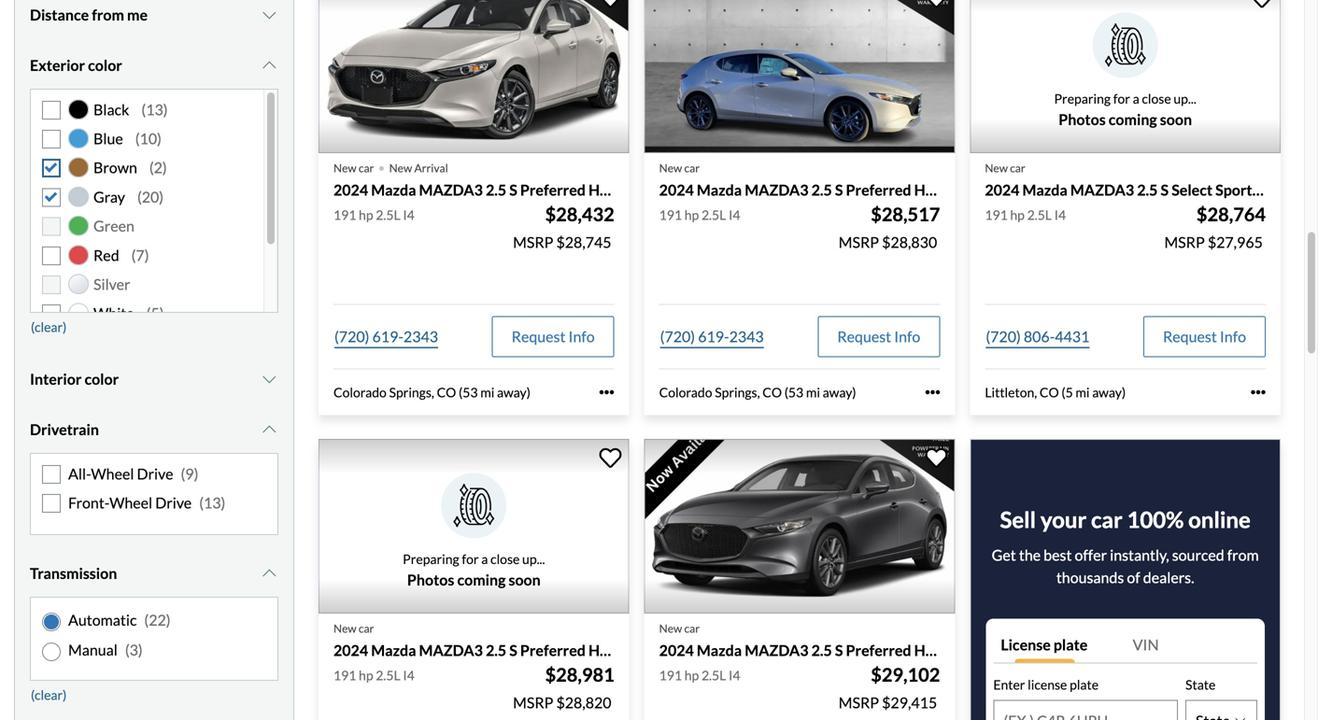 Task type: vqa. For each thing, say whether or not it's contained in the screenshot.
considering
no



Task type: describe. For each thing, give the bounding box(es) containing it.
191 for $28,981
[[334, 668, 356, 683]]

619- for 2024
[[698, 327, 729, 346]]

$29,415
[[882, 694, 937, 712]]

(720) 806-4431
[[986, 327, 1090, 346]]

chevron down image for exterior color
[[260, 58, 278, 73]]

mazda inside 'new car 2024 mazda mazda3 2.5 s select sport hatchbac'
[[1023, 181, 1068, 199]]

red
[[93, 246, 119, 264]]

green
[[93, 217, 134, 235]]

silver
[[93, 275, 130, 293]]

(clear) button for (10)
[[30, 313, 68, 341]]

black
[[93, 100, 129, 119]]

gray
[[93, 188, 125, 206]]

colorado springs, co (53 mi away) for ·
[[334, 384, 531, 400]]

request info button for $28,764
[[1144, 316, 1266, 357]]

exterior color
[[30, 56, 122, 74]]

co for 2024
[[763, 384, 782, 400]]

chevron down image for distance from me
[[260, 7, 278, 22]]

arrival
[[414, 161, 448, 175]]

ellipsis h image
[[1251, 385, 1266, 400]]

drivetrain
[[30, 420, 99, 439]]

(53 for 2024
[[785, 384, 804, 400]]

color for interior color
[[85, 370, 119, 388]]

hp for $28,517
[[685, 207, 699, 223]]

new car · new arrival 2024 mazda mazda3 2.5 s preferred hatchback fwd
[[334, 150, 699, 199]]

191 for $28,517
[[659, 207, 682, 223]]

hatchback inside new car · new arrival 2024 mazda mazda3 2.5 s preferred hatchback fwd
[[589, 181, 661, 199]]

hatchback up $28,981
[[589, 642, 661, 660]]

blue
[[93, 129, 123, 148]]

distance
[[30, 5, 89, 24]]

enter
[[994, 677, 1026, 693]]

get the best offer instantly, sourced from thousands of dealers.
[[992, 546, 1259, 587]]

0 horizontal spatial (13)
[[141, 100, 168, 119]]

preferred up $28,517
[[846, 181, 912, 199]]

(720) for $28,432
[[335, 327, 370, 346]]

(10)
[[135, 129, 162, 148]]

request for $28,432
[[512, 327, 566, 346]]

msrp for $29,102
[[839, 694, 879, 712]]

191 hp 2.5l i4 for $29,102
[[659, 668, 741, 683]]

manual
[[68, 641, 118, 659]]

$28,764
[[1197, 203, 1266, 226]]

4431
[[1055, 327, 1090, 346]]

littleton,
[[985, 384, 1037, 400]]

sourced
[[1172, 546, 1225, 564]]

exterior
[[30, 56, 85, 74]]

license plate
[[1001, 636, 1088, 654]]

vin tab
[[1126, 626, 1258, 664]]

select
[[1172, 181, 1213, 199]]

colorado for 2024
[[659, 384, 713, 400]]

wheel for all-
[[91, 465, 134, 483]]

tab list containing license plate
[[994, 626, 1258, 664]]

(9)
[[181, 465, 198, 483]]

$28,517
[[871, 203, 940, 226]]

vin
[[1133, 636, 1159, 654]]

sell your car 100% online
[[1000, 506, 1251, 533]]

msrp for $28,981
[[513, 694, 554, 712]]

drive for front-wheel drive
[[155, 494, 192, 512]]

(720) 619-2343 for ·
[[335, 327, 438, 346]]

request for $28,517
[[838, 327, 892, 346]]

$28,820
[[556, 694, 612, 712]]

(720) 806-4431 button
[[985, 316, 1091, 357]]

preferred up $28,981
[[520, 642, 586, 660]]

(2)
[[149, 159, 167, 177]]

(7)
[[131, 246, 149, 264]]

$28,981
[[545, 664, 615, 686]]

online
[[1189, 506, 1251, 533]]

i4 for $29,102
[[729, 668, 741, 683]]

license
[[1028, 677, 1068, 693]]

new car 2024 mazda mazda3 2.5 s select sport hatchbac
[[985, 161, 1319, 199]]

from inside dropdown button
[[92, 5, 124, 24]]

automatic
[[68, 611, 137, 630]]

2.5 inside 'new car 2024 mazda mazda3 2.5 s select sport hatchbac'
[[1138, 181, 1158, 199]]

(720) 619-2343 button for 2024
[[659, 316, 765, 357]]

hp for $28,432
[[359, 207, 373, 223]]

car inside new car · new arrival 2024 mazda mazda3 2.5 s preferred hatchback fwd
[[359, 161, 374, 175]]

$28,517 msrp $28,830
[[839, 203, 940, 251]]

from inside get the best offer instantly, sourced from thousands of dealers.
[[1228, 546, 1259, 564]]

191 hp 2.5l i4 for $28,517
[[659, 207, 741, 223]]

s inside new car · new arrival 2024 mazda mazda3 2.5 s preferred hatchback fwd
[[509, 181, 518, 199]]

request info button for $28,432
[[492, 316, 615, 357]]

i4 for $28,517
[[729, 207, 741, 223]]

s up $28,517 msrp $28,830
[[835, 181, 843, 199]]

chevron down image for drivetrain
[[260, 422, 278, 437]]

instantly,
[[1110, 546, 1170, 564]]

ellipsis h image for ·
[[600, 385, 615, 400]]

automatic (22)
[[68, 611, 171, 630]]

vehicle photo unavailable image for $28,764
[[970, 0, 1281, 153]]

away) for 2024
[[823, 384, 857, 400]]

hatchbac
[[1256, 181, 1319, 199]]

s up $28,981 msrp $28,820 in the left bottom of the page
[[509, 642, 518, 660]]

i4 for $28,764
[[1055, 207, 1066, 223]]

front-wheel drive (13)
[[68, 494, 226, 512]]

$28,981 msrp $28,820
[[513, 664, 615, 712]]

hp for $29,102
[[685, 668, 699, 683]]

springs, for 2024
[[715, 384, 760, 400]]

all-
[[68, 465, 91, 483]]

request info for $28,432
[[512, 327, 595, 346]]

preferred up '$29,102'
[[846, 642, 912, 660]]

springs, for ·
[[389, 384, 434, 400]]

(720) for $28,517
[[660, 327, 695, 346]]

co for ·
[[437, 384, 456, 400]]

info for $28,432
[[569, 327, 595, 346]]

platinum quartz metallic 2024 mazda mazda3 2.5 s preferred hatchback fwd hatchback front-wheel drive automatic image for ·
[[319, 0, 630, 153]]

sell
[[1000, 506, 1037, 533]]

request info button for $28,517
[[818, 316, 940, 357]]

s up $29,102 msrp $29,415
[[835, 642, 843, 660]]

msrp for $28,764
[[1165, 233, 1205, 251]]

$28,830
[[882, 233, 937, 251]]

your
[[1041, 506, 1087, 533]]

(5
[[1062, 384, 1073, 400]]

front-
[[68, 494, 109, 512]]

619- for ·
[[372, 327, 404, 346]]

manual (3)
[[68, 641, 143, 659]]

2343 for ·
[[404, 327, 438, 346]]

enter license plate
[[994, 677, 1099, 693]]

$28,764 msrp $27,965
[[1165, 203, 1266, 251]]

transmission button
[[30, 551, 278, 597]]



Task type: locate. For each thing, give the bounding box(es) containing it.
exterior color button
[[30, 42, 278, 89]]

dealers.
[[1144, 568, 1195, 587]]

Enter license plate field
[[995, 701, 1177, 720]]

offer
[[1075, 546, 1107, 564]]

191 for $29,102
[[659, 668, 682, 683]]

2 co from the left
[[763, 384, 782, 400]]

ellipsis h image for 2024
[[925, 385, 940, 400]]

1 horizontal spatial vehicle photo unavailable image
[[970, 0, 1281, 153]]

3 away) from the left
[[1093, 384, 1126, 400]]

msrp inside $28,432 msrp $28,745
[[513, 233, 554, 251]]

0 vertical spatial color
[[88, 56, 122, 74]]

0 vertical spatial (clear)
[[31, 319, 67, 335]]

from
[[92, 5, 124, 24], [1228, 546, 1259, 564]]

(20)
[[137, 188, 164, 206]]

all-wheel drive (9)
[[68, 465, 198, 483]]

request info
[[512, 327, 595, 346], [838, 327, 921, 346], [1163, 327, 1247, 346]]

1 horizontal spatial (13)
[[199, 494, 226, 512]]

0 horizontal spatial request info button
[[492, 316, 615, 357]]

1 info from the left
[[569, 327, 595, 346]]

1 horizontal spatial request
[[838, 327, 892, 346]]

0 horizontal spatial ellipsis h image
[[600, 385, 615, 400]]

msrp left $28,820
[[513, 694, 554, 712]]

0 horizontal spatial from
[[92, 5, 124, 24]]

1 2343 from the left
[[404, 327, 438, 346]]

806-
[[1024, 327, 1055, 346]]

wheel
[[91, 465, 134, 483], [109, 494, 152, 512]]

2 request info from the left
[[838, 327, 921, 346]]

vehicle photo unavailable image for $28,981
[[319, 439, 630, 614]]

brown
[[93, 159, 137, 177]]

2.5 inside new car · new arrival 2024 mazda mazda3 2.5 s preferred hatchback fwd
[[486, 181, 507, 199]]

2 horizontal spatial request
[[1163, 327, 1217, 346]]

new car 2024 mazda mazda3 2.5 s preferred hatchback fwd up $28,517 msrp $28,830
[[659, 161, 1025, 199]]

$28,432
[[545, 203, 615, 226]]

s left the select
[[1161, 181, 1169, 199]]

1 horizontal spatial springs,
[[715, 384, 760, 400]]

request for $28,764
[[1163, 327, 1217, 346]]

1 springs, from the left
[[389, 384, 434, 400]]

new
[[334, 161, 357, 175], [389, 161, 412, 175], [659, 161, 682, 175], [985, 161, 1008, 175], [334, 622, 357, 636], [659, 622, 682, 636]]

2 (clear) from the top
[[31, 688, 67, 703]]

msrp left $28,830
[[839, 233, 879, 251]]

2024 inside 'new car 2024 mazda mazda3 2.5 s select sport hatchbac'
[[985, 181, 1020, 199]]

0 vertical spatial from
[[92, 5, 124, 24]]

msrp
[[513, 233, 554, 251], [839, 233, 879, 251], [1165, 233, 1205, 251], [513, 694, 554, 712], [839, 694, 879, 712]]

0 horizontal spatial (720)
[[335, 327, 370, 346]]

2.5l for $29,102
[[702, 668, 726, 683]]

$29,102
[[871, 664, 940, 686]]

drive up front-wheel drive (13)
[[137, 465, 173, 483]]

(clear) for (10)
[[31, 319, 67, 335]]

$28,745
[[556, 233, 612, 251]]

wheel up front- on the bottom of the page
[[91, 465, 134, 483]]

chevron down image for interior color
[[260, 372, 278, 387]]

1 horizontal spatial (53
[[785, 384, 804, 400]]

(3)
[[125, 641, 143, 659]]

sport
[[1216, 181, 1253, 199]]

2 horizontal spatial mi
[[1076, 384, 1090, 400]]

(720) 619-2343 for 2024
[[660, 327, 764, 346]]

chevron down image inside drivetrain dropdown button
[[260, 422, 278, 437]]

1 horizontal spatial (720) 619-2343
[[660, 327, 764, 346]]

request info button
[[492, 316, 615, 357], [818, 316, 940, 357], [1144, 316, 1266, 357]]

hatchback up $28,517
[[914, 181, 987, 199]]

wheel down all-wheel drive (9)
[[109, 494, 152, 512]]

2.5l for $28,764
[[1028, 207, 1052, 223]]

2024 inside new car · new arrival 2024 mazda mazda3 2.5 s preferred hatchback fwd
[[334, 181, 368, 199]]

msrp inside $28,517 msrp $28,830
[[839, 233, 879, 251]]

2.5l for $28,432
[[376, 207, 401, 223]]

s inside 'new car 2024 mazda mazda3 2.5 s select sport hatchbac'
[[1161, 181, 1169, 199]]

0 vertical spatial plate
[[1054, 636, 1088, 654]]

plate up 'enter license plate' field
[[1070, 677, 1099, 693]]

2024
[[334, 181, 368, 199], [659, 181, 694, 199], [985, 181, 1020, 199], [334, 642, 368, 660], [659, 642, 694, 660]]

0 horizontal spatial info
[[569, 327, 595, 346]]

hp
[[359, 207, 373, 223], [685, 207, 699, 223], [1011, 207, 1025, 223], [359, 668, 373, 683], [685, 668, 699, 683]]

distance from me
[[30, 5, 148, 24]]

0 horizontal spatial platinum quartz metallic 2024 mazda mazda3 2.5 s preferred hatchback fwd hatchback front-wheel drive automatic image
[[319, 0, 630, 153]]

3 info from the left
[[1220, 327, 1247, 346]]

2 mi from the left
[[806, 384, 820, 400]]

hp for $28,981
[[359, 668, 373, 683]]

chevron down image
[[260, 566, 278, 581]]

chevron down image
[[260, 7, 278, 22], [260, 58, 278, 73], [260, 372, 278, 387], [260, 422, 278, 437]]

wheel for front-
[[109, 494, 152, 512]]

1 vertical spatial (clear)
[[31, 688, 67, 703]]

1 (720) 619-2343 from the left
[[335, 327, 438, 346]]

interior
[[30, 370, 82, 388]]

color up black on the top of the page
[[88, 56, 122, 74]]

state
[[1186, 677, 1216, 693]]

get
[[992, 546, 1016, 564]]

colorado springs, co (53 mi away)
[[334, 384, 531, 400], [659, 384, 857, 400]]

2 2343 from the left
[[729, 327, 764, 346]]

2 horizontal spatial info
[[1220, 327, 1247, 346]]

191 hp 2.5l i4 for $28,981
[[334, 668, 415, 683]]

3 (720) from the left
[[986, 327, 1021, 346]]

chevron down image inside interior color dropdown button
[[260, 372, 278, 387]]

drive
[[137, 465, 173, 483], [155, 494, 192, 512]]

0 horizontal spatial (53
[[459, 384, 478, 400]]

mazda3
[[419, 181, 483, 199], [745, 181, 809, 199], [1071, 181, 1135, 199], [419, 642, 483, 660], [745, 642, 809, 660]]

drive down (9)
[[155, 494, 192, 512]]

1 horizontal spatial mi
[[806, 384, 820, 400]]

colorado springs, co (53 mi away) for 2024
[[659, 384, 857, 400]]

0 horizontal spatial request info
[[512, 327, 595, 346]]

plate right license at the right
[[1054, 636, 1088, 654]]

s
[[509, 181, 518, 199], [835, 181, 843, 199], [1161, 181, 1169, 199], [509, 642, 518, 660], [835, 642, 843, 660]]

1 (clear) from the top
[[31, 319, 67, 335]]

3 request info button from the left
[[1144, 316, 1266, 357]]

$27,965
[[1208, 233, 1263, 251]]

car
[[359, 161, 374, 175], [685, 161, 700, 175], [1010, 161, 1026, 175], [1091, 506, 1123, 533], [359, 622, 374, 636], [685, 622, 700, 636]]

request info for $28,764
[[1163, 327, 1247, 346]]

191 for $28,764
[[985, 207, 1008, 223]]

1 request info button from the left
[[492, 316, 615, 357]]

1 horizontal spatial 2343
[[729, 327, 764, 346]]

mi for 2024
[[806, 384, 820, 400]]

1 vertical spatial vehicle photo unavailable image
[[319, 439, 630, 614]]

plate inside tab
[[1054, 636, 1088, 654]]

1 619- from the left
[[372, 327, 404, 346]]

mi for ·
[[481, 384, 495, 400]]

2 (720) 619-2343 from the left
[[660, 327, 764, 346]]

(22)
[[144, 611, 171, 630]]

(clear) button
[[30, 313, 68, 341], [30, 681, 68, 709]]

0 horizontal spatial request
[[512, 327, 566, 346]]

colorado for ·
[[334, 384, 387, 400]]

2 horizontal spatial request info button
[[1144, 316, 1266, 357]]

(53 for ·
[[459, 384, 478, 400]]

preferred up $28,432
[[520, 181, 586, 199]]

1 horizontal spatial colorado springs, co (53 mi away)
[[659, 384, 857, 400]]

0 horizontal spatial springs,
[[389, 384, 434, 400]]

1 (53 from the left
[[459, 384, 478, 400]]

color
[[88, 56, 122, 74], [85, 370, 119, 388]]

2 horizontal spatial away)
[[1093, 384, 1126, 400]]

1 co from the left
[[437, 384, 456, 400]]

0 horizontal spatial colorado
[[334, 384, 387, 400]]

1 (720) from the left
[[335, 327, 370, 346]]

of
[[1127, 568, 1141, 587]]

co
[[437, 384, 456, 400], [763, 384, 782, 400], [1040, 384, 1059, 400]]

msrp left $29,415
[[839, 694, 879, 712]]

new car 2024 mazda mazda3 2.5 s preferred hatchback fwd for $29,102
[[659, 622, 1025, 660]]

0 horizontal spatial vehicle photo unavailable image
[[319, 439, 630, 614]]

chevron down image inside distance from me dropdown button
[[260, 7, 278, 22]]

2343 for 2024
[[729, 327, 764, 346]]

transmission
[[30, 565, 117, 583]]

info
[[569, 327, 595, 346], [894, 327, 921, 346], [1220, 327, 1247, 346]]

1 (clear) button from the top
[[30, 313, 68, 341]]

(720) 619-2343
[[335, 327, 438, 346], [660, 327, 764, 346]]

(720) inside button
[[986, 327, 1021, 346]]

car inside 'new car 2024 mazda mazda3 2.5 s select sport hatchbac'
[[1010, 161, 1026, 175]]

2 horizontal spatial (720)
[[986, 327, 1021, 346]]

1 horizontal spatial colorado
[[659, 384, 713, 400]]

1 horizontal spatial request info button
[[818, 316, 940, 357]]

2 (clear) button from the top
[[30, 681, 68, 709]]

2 (720) from the left
[[660, 327, 695, 346]]

1 ellipsis h image from the left
[[600, 385, 615, 400]]

2 ellipsis h image from the left
[[925, 385, 940, 400]]

0 horizontal spatial away)
[[497, 384, 531, 400]]

(5)
[[146, 304, 164, 323]]

0 vertical spatial drive
[[137, 465, 173, 483]]

hatchback up '$29,102'
[[914, 642, 987, 660]]

0 horizontal spatial 2343
[[404, 327, 438, 346]]

msrp for $28,432
[[513, 233, 554, 251]]

1 (720) 619-2343 button from the left
[[334, 316, 439, 357]]

i4 for $28,981
[[403, 668, 415, 683]]

mazda inside new car · new arrival 2024 mazda mazda3 2.5 s preferred hatchback fwd
[[371, 181, 416, 199]]

191
[[334, 207, 356, 223], [659, 207, 682, 223], [985, 207, 1008, 223], [334, 668, 356, 683], [659, 668, 682, 683]]

2.5l for $28,981
[[376, 668, 401, 683]]

white
[[93, 304, 134, 323]]

me
[[127, 5, 148, 24]]

vehicle photo unavailable image
[[970, 0, 1281, 153], [319, 439, 630, 614]]

(720) 619-2343 button for ·
[[334, 316, 439, 357]]

machine gray metallic 2024 mazda mazda3 2.5 s preferred hatchback fwd hatchback front-wheel drive automatic image
[[644, 439, 955, 614]]

1 mi from the left
[[481, 384, 495, 400]]

color for exterior color
[[88, 56, 122, 74]]

191 hp 2.5l i4
[[334, 207, 415, 223], [659, 207, 741, 223], [985, 207, 1066, 223], [334, 668, 415, 683], [659, 668, 741, 683]]

0 horizontal spatial (720) 619-2343
[[335, 327, 438, 346]]

littleton, co (5 mi away)
[[985, 384, 1126, 400]]

msrp inside $28,764 msrp $27,965
[[1165, 233, 1205, 251]]

1 horizontal spatial (720) 619-2343 button
[[659, 316, 765, 357]]

new car 2024 mazda mazda3 2.5 s preferred hatchback fwd up $29,102 msrp $29,415
[[659, 622, 1025, 660]]

new car 2024 mazda mazda3 2.5 s preferred hatchback fwd up $28,981 msrp $28,820 in the left bottom of the page
[[334, 622, 699, 660]]

0 vertical spatial wheel
[[91, 465, 134, 483]]

mi
[[481, 384, 495, 400], [806, 384, 820, 400], [1076, 384, 1090, 400]]

0 horizontal spatial (720) 619-2343 button
[[334, 316, 439, 357]]

1 chevron down image from the top
[[260, 7, 278, 22]]

·
[[378, 150, 386, 183]]

plate
[[1054, 636, 1088, 654], [1070, 677, 1099, 693]]

1 vertical spatial (13)
[[199, 494, 226, 512]]

2 (53 from the left
[[785, 384, 804, 400]]

2 colorado springs, co (53 mi away) from the left
[[659, 384, 857, 400]]

(13) up "(10)"
[[141, 100, 168, 119]]

1 horizontal spatial co
[[763, 384, 782, 400]]

1 vertical spatial color
[[85, 370, 119, 388]]

3 mi from the left
[[1076, 384, 1090, 400]]

1 vertical spatial from
[[1228, 546, 1259, 564]]

0 vertical spatial vehicle photo unavailable image
[[970, 0, 1281, 153]]

1 vertical spatial (clear) button
[[30, 681, 68, 709]]

1 horizontal spatial platinum quartz metallic 2024 mazda mazda3 2.5 s preferred hatchback fwd hatchback front-wheel drive automatic image
[[644, 0, 955, 153]]

1 horizontal spatial request info
[[838, 327, 921, 346]]

3 co from the left
[[1040, 384, 1059, 400]]

191 hp 2.5l i4 for $28,764
[[985, 207, 1066, 223]]

1 request info from the left
[[512, 327, 595, 346]]

(53
[[459, 384, 478, 400], [785, 384, 804, 400]]

msrp inside $29,102 msrp $29,415
[[839, 694, 879, 712]]

hp for $28,764
[[1011, 207, 1025, 223]]

2 619- from the left
[[698, 327, 729, 346]]

(13) up the transmission dropdown button
[[199, 494, 226, 512]]

2 horizontal spatial co
[[1040, 384, 1059, 400]]

2 away) from the left
[[823, 384, 857, 400]]

platinum quartz metallic 2024 mazda mazda3 2.5 s preferred hatchback fwd hatchback front-wheel drive automatic image for 2024
[[644, 0, 955, 153]]

distance from me button
[[30, 0, 278, 38]]

2.5l for $28,517
[[702, 207, 726, 223]]

191 hp 2.5l i4 for $28,432
[[334, 207, 415, 223]]

1 away) from the left
[[497, 384, 531, 400]]

2 chevron down image from the top
[[260, 58, 278, 73]]

msrp left $28,745
[[513, 233, 554, 251]]

i4 for $28,432
[[403, 207, 415, 223]]

1 colorado springs, co (53 mi away) from the left
[[334, 384, 531, 400]]

1 vertical spatial drive
[[155, 494, 192, 512]]

2.5l
[[376, 207, 401, 223], [702, 207, 726, 223], [1028, 207, 1052, 223], [376, 668, 401, 683], [702, 668, 726, 683]]

1 horizontal spatial ellipsis h image
[[925, 385, 940, 400]]

0 horizontal spatial co
[[437, 384, 456, 400]]

1 vertical spatial plate
[[1070, 677, 1099, 693]]

preferred inside new car · new arrival 2024 mazda mazda3 2.5 s preferred hatchback fwd
[[520, 181, 586, 199]]

2 springs, from the left
[[715, 384, 760, 400]]

interior color button
[[30, 356, 278, 403]]

msrp inside $28,981 msrp $28,820
[[513, 694, 554, 712]]

2 request from the left
[[838, 327, 892, 346]]

0 vertical spatial (clear) button
[[30, 313, 68, 341]]

191 for $28,432
[[334, 207, 356, 223]]

(clear) button for (3)
[[30, 681, 68, 709]]

(720)
[[335, 327, 370, 346], [660, 327, 695, 346], [986, 327, 1021, 346]]

100%
[[1127, 506, 1184, 533]]

platinum quartz metallic 2024 mazda mazda3 2.5 s preferred hatchback fwd hatchback front-wheel drive automatic image
[[319, 0, 630, 153], [644, 0, 955, 153]]

3 chevron down image from the top
[[260, 372, 278, 387]]

fwd
[[664, 181, 699, 199], [990, 181, 1025, 199], [664, 642, 699, 660], [990, 642, 1025, 660]]

tab list
[[994, 626, 1258, 664]]

request info for $28,517
[[838, 327, 921, 346]]

2 colorado from the left
[[659, 384, 713, 400]]

chevron down image inside exterior color dropdown button
[[260, 58, 278, 73]]

1 colorado from the left
[[334, 384, 387, 400]]

1 horizontal spatial 619-
[[698, 327, 729, 346]]

info for $28,517
[[894, 327, 921, 346]]

license plate tab
[[994, 626, 1126, 664]]

interior color
[[30, 370, 119, 388]]

hatchback up $28,432
[[589, 181, 661, 199]]

mazda3 inside new car · new arrival 2024 mazda mazda3 2.5 s preferred hatchback fwd
[[419, 181, 483, 199]]

2 request info button from the left
[[818, 316, 940, 357]]

from left me
[[92, 5, 124, 24]]

colorado
[[334, 384, 387, 400], [659, 384, 713, 400]]

ellipsis h image
[[600, 385, 615, 400], [925, 385, 940, 400]]

2 platinum quartz metallic 2024 mazda mazda3 2.5 s preferred hatchback fwd hatchback front-wheel drive automatic image from the left
[[644, 0, 955, 153]]

0 horizontal spatial 619-
[[372, 327, 404, 346]]

springs,
[[389, 384, 434, 400], [715, 384, 760, 400]]

drive for all-wheel drive
[[137, 465, 173, 483]]

away) for ·
[[497, 384, 531, 400]]

(clear) for (3)
[[31, 688, 67, 703]]

1 horizontal spatial from
[[1228, 546, 1259, 564]]

0 vertical spatial (13)
[[141, 100, 168, 119]]

(clear)
[[31, 319, 67, 335], [31, 688, 67, 703]]

$28,432 msrp $28,745
[[513, 203, 615, 251]]

3 request info from the left
[[1163, 327, 1247, 346]]

3 request from the left
[[1163, 327, 1217, 346]]

mazda3 inside 'new car 2024 mazda mazda3 2.5 s select sport hatchbac'
[[1071, 181, 1135, 199]]

info for $28,764
[[1220, 327, 1247, 346]]

msrp left $27,965 at right top
[[1165, 233, 1205, 251]]

new car 2024 mazda mazda3 2.5 s preferred hatchback fwd
[[659, 161, 1025, 199], [334, 622, 699, 660], [659, 622, 1025, 660]]

2 horizontal spatial request info
[[1163, 327, 1247, 346]]

0 horizontal spatial colorado springs, co (53 mi away)
[[334, 384, 531, 400]]

0 horizontal spatial mi
[[481, 384, 495, 400]]

2 (720) 619-2343 button from the left
[[659, 316, 765, 357]]

1 request from the left
[[512, 327, 566, 346]]

hatchback
[[589, 181, 661, 199], [914, 181, 987, 199], [589, 642, 661, 660], [914, 642, 987, 660]]

thousands
[[1057, 568, 1124, 587]]

1 horizontal spatial away)
[[823, 384, 857, 400]]

new car 2024 mazda mazda3 2.5 s preferred hatchback fwd for $28,981
[[334, 622, 699, 660]]

1 vertical spatial wheel
[[109, 494, 152, 512]]

s up $28,432 msrp $28,745
[[509, 181, 518, 199]]

msrp for $28,517
[[839, 233, 879, 251]]

(720) for $28,764
[[986, 327, 1021, 346]]

new inside 'new car 2024 mazda mazda3 2.5 s select sport hatchbac'
[[985, 161, 1008, 175]]

preferred
[[520, 181, 586, 199], [846, 181, 912, 199], [520, 642, 586, 660], [846, 642, 912, 660]]

license
[[1001, 636, 1051, 654]]

2.5
[[486, 181, 507, 199], [812, 181, 832, 199], [1138, 181, 1158, 199], [486, 642, 507, 660], [812, 642, 832, 660]]

best
[[1044, 546, 1072, 564]]

the
[[1019, 546, 1041, 564]]

color right interior
[[85, 370, 119, 388]]

1 horizontal spatial info
[[894, 327, 921, 346]]

4 chevron down image from the top
[[260, 422, 278, 437]]

(720) 619-2343 button
[[334, 316, 439, 357], [659, 316, 765, 357]]

1 platinum quartz metallic 2024 mazda mazda3 2.5 s preferred hatchback fwd hatchback front-wheel drive automatic image from the left
[[319, 0, 630, 153]]

from down online
[[1228, 546, 1259, 564]]

2 info from the left
[[894, 327, 921, 346]]

619-
[[372, 327, 404, 346], [698, 327, 729, 346]]

$29,102 msrp $29,415
[[839, 664, 940, 712]]

fwd inside new car · new arrival 2024 mazda mazda3 2.5 s preferred hatchback fwd
[[664, 181, 699, 199]]

1 horizontal spatial (720)
[[660, 327, 695, 346]]

drivetrain button
[[30, 406, 278, 453]]



